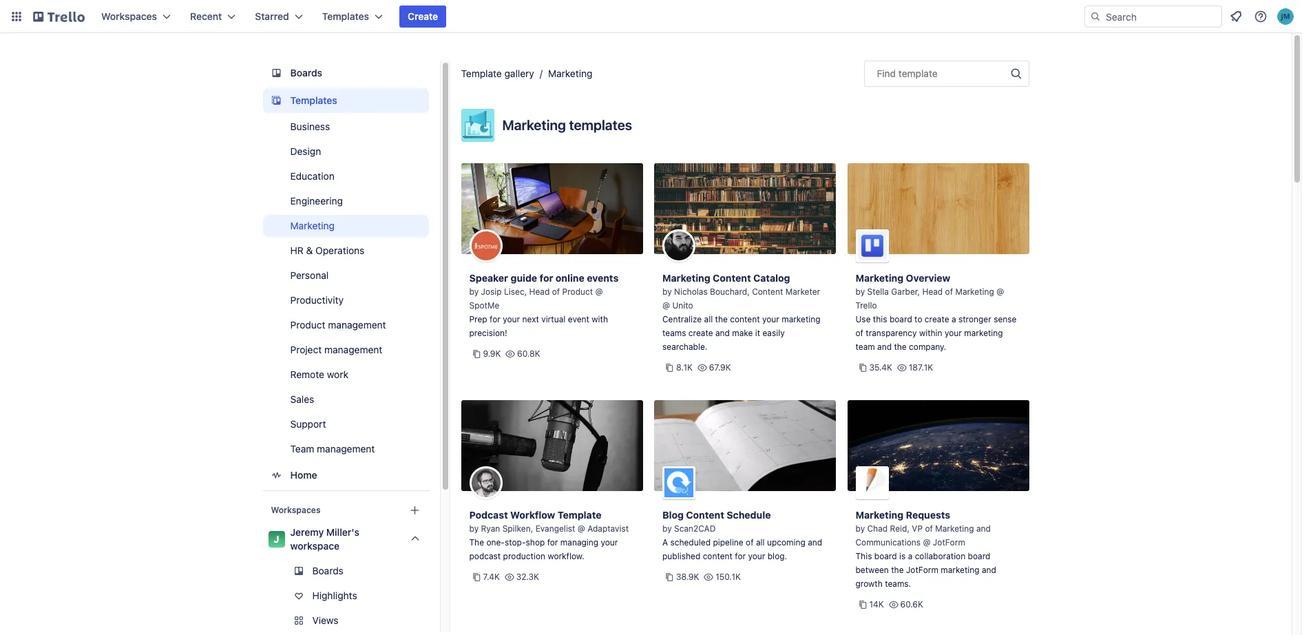 Task type: vqa. For each thing, say whether or not it's contained in the screenshot.


Task type: locate. For each thing, give the bounding box(es) containing it.
of inside speaker guide for online events by josip lisec, head of product @ spotme prep for your next virtual event with precision!
[[552, 287, 560, 297]]

template board image
[[268, 92, 285, 109]]

for down pipeline
[[735, 551, 746, 562]]

8.1k
[[677, 362, 693, 373]]

1 vertical spatial product
[[290, 319, 326, 331]]

home
[[290, 469, 317, 481]]

0 vertical spatial all
[[705, 314, 713, 325]]

marketer
[[786, 287, 821, 297]]

0 vertical spatial workspaces
[[101, 10, 157, 22]]

1 vertical spatial content
[[703, 551, 733, 562]]

communications
[[856, 537, 921, 548]]

a inside marketing requests by chad reid, vp of marketing and communications @ jotform this board is a collaboration board between the jotform marketing and growth teams.
[[909, 551, 913, 562]]

starred button
[[247, 6, 311, 28]]

create
[[408, 10, 438, 22]]

0 vertical spatial boards link
[[263, 61, 429, 85]]

the down transparency
[[895, 342, 907, 352]]

@ left unito
[[663, 300, 670, 311]]

your for template
[[601, 537, 618, 548]]

your right within
[[945, 328, 963, 338]]

by up the
[[470, 524, 479, 534]]

marketing content catalog by nicholas bouchard, content marketer @ unito centralize all the content your marketing teams create and make it easily searchable.
[[663, 272, 821, 352]]

by up trello
[[856, 287, 866, 297]]

engineering link
[[263, 190, 429, 212]]

template left gallery
[[461, 68, 502, 79]]

1 vertical spatial jotform
[[907, 565, 939, 575]]

marketing link down engineering link
[[263, 215, 429, 237]]

boards link up templates link
[[263, 61, 429, 85]]

by up "spotme"
[[470, 287, 479, 297]]

0 vertical spatial marketing
[[782, 314, 821, 325]]

0 vertical spatial create
[[925, 314, 950, 325]]

your up easily
[[763, 314, 780, 325]]

scheduled
[[671, 537, 711, 548]]

content up scan2cad
[[687, 509, 725, 521]]

your down adaptavist
[[601, 537, 618, 548]]

garber,
[[892, 287, 921, 297]]

all right centralize
[[705, 314, 713, 325]]

education link
[[263, 165, 429, 187]]

1 vertical spatial all
[[757, 537, 765, 548]]

0 vertical spatial jotform
[[934, 537, 966, 548]]

content up bouchard,
[[713, 272, 752, 284]]

content for schedule
[[687, 509, 725, 521]]

hr & operations link
[[263, 240, 429, 262]]

this
[[856, 551, 873, 562]]

templates
[[322, 10, 369, 22], [290, 94, 338, 106]]

hr
[[290, 245, 304, 256]]

next
[[523, 314, 539, 325]]

trello
[[856, 300, 878, 311]]

virtual
[[542, 314, 566, 325]]

for up precision!
[[490, 314, 501, 325]]

1 horizontal spatial all
[[757, 537, 765, 548]]

stronger
[[959, 314, 992, 325]]

product down online
[[563, 287, 593, 297]]

the up teams.
[[892, 565, 904, 575]]

1 vertical spatial marketing link
[[263, 215, 429, 237]]

boards
[[290, 67, 323, 79], [312, 565, 344, 577]]

1 horizontal spatial head
[[923, 287, 943, 297]]

unito
[[673, 300, 694, 311]]

with
[[592, 314, 608, 325]]

content inside blog content schedule by scan2cad a scheduled pipeline of all upcoming and published content for your blog.
[[703, 551, 733, 562]]

template gallery link
[[461, 68, 535, 79]]

content up the make
[[731, 314, 760, 325]]

within
[[920, 328, 943, 338]]

for inside blog content schedule by scan2cad a scheduled pipeline of all upcoming and published content for your blog.
[[735, 551, 746, 562]]

forward image
[[426, 613, 443, 629]]

your left next
[[503, 314, 520, 325]]

1 vertical spatial templates
[[290, 94, 338, 106]]

guide
[[511, 272, 538, 284]]

templates up business
[[290, 94, 338, 106]]

150.1k
[[716, 572, 741, 582]]

0 vertical spatial template
[[461, 68, 502, 79]]

0 vertical spatial content
[[713, 272, 752, 284]]

0 vertical spatial boards
[[290, 67, 323, 79]]

and inside blog content schedule by scan2cad a scheduled pipeline of all upcoming and published content for your blog.
[[808, 537, 823, 548]]

marketing down collaboration
[[941, 565, 980, 575]]

marketing right gallery
[[548, 68, 593, 79]]

1 vertical spatial boards
[[312, 565, 344, 577]]

management for product management
[[328, 319, 386, 331]]

your for for
[[503, 314, 520, 325]]

create up within
[[925, 314, 950, 325]]

1 horizontal spatial template
[[558, 509, 602, 521]]

1 vertical spatial template
[[558, 509, 602, 521]]

all left upcoming at the right bottom of page
[[757, 537, 765, 548]]

your for schedule
[[749, 551, 766, 562]]

lisec,
[[504, 287, 527, 297]]

chad
[[868, 524, 888, 534]]

a right is at the bottom right
[[909, 551, 913, 562]]

schedule
[[727, 509, 771, 521]]

your
[[503, 314, 520, 325], [763, 314, 780, 325], [945, 328, 963, 338], [601, 537, 618, 548], [749, 551, 766, 562]]

of right pipeline
[[746, 537, 754, 548]]

is
[[900, 551, 906, 562]]

2 head from the left
[[923, 287, 943, 297]]

for down evangelist
[[548, 537, 558, 548]]

0 vertical spatial a
[[952, 314, 957, 325]]

the inside marketing requests by chad reid, vp of marketing and communications @ jotform this board is a collaboration board between the jotform marketing and growth teams.
[[892, 565, 904, 575]]

content for catalog
[[713, 272, 752, 284]]

spotme
[[470, 300, 500, 311]]

a
[[663, 537, 668, 548]]

jotform up collaboration
[[934, 537, 966, 548]]

design
[[290, 145, 321, 157]]

podcast
[[470, 551, 501, 562]]

board up transparency
[[890, 314, 913, 325]]

blog content schedule by scan2cad a scheduled pipeline of all upcoming and published content for your blog.
[[663, 509, 823, 562]]

a inside marketing overview by stella garber, head of marketing @ trello use this board to create a stronger sense of transparency within your marketing team and the company.
[[952, 314, 957, 325]]

product inside product management link
[[290, 319, 326, 331]]

create up searchable.
[[689, 328, 714, 338]]

1 vertical spatial workspaces
[[271, 505, 321, 515]]

0 horizontal spatial workspaces
[[101, 10, 157, 22]]

0 vertical spatial the
[[716, 314, 728, 325]]

highlights link
[[263, 585, 429, 607]]

by left chad
[[856, 524, 866, 534]]

0 vertical spatial templates
[[322, 10, 369, 22]]

by up a
[[663, 524, 672, 534]]

boards up highlights
[[312, 565, 344, 577]]

38.9k
[[677, 572, 700, 582]]

product up 'project'
[[290, 319, 326, 331]]

2 vertical spatial the
[[892, 565, 904, 575]]

1 vertical spatial a
[[909, 551, 913, 562]]

boards link for views
[[263, 560, 429, 582]]

by
[[470, 287, 479, 297], [663, 287, 672, 297], [856, 287, 866, 297], [470, 524, 479, 534], [663, 524, 672, 534], [856, 524, 866, 534]]

personal
[[290, 269, 329, 281]]

0 horizontal spatial a
[[909, 551, 913, 562]]

jotform down collaboration
[[907, 565, 939, 575]]

Search field
[[1102, 6, 1222, 27]]

workflow.
[[548, 551, 585, 562]]

content inside marketing content catalog by nicholas bouchard, content marketer @ unito centralize all the content your marketing teams create and make it easily searchable.
[[731, 314, 760, 325]]

team management link
[[263, 438, 429, 460]]

board image
[[268, 65, 285, 81]]

your inside podcast workflow template by ryan spilken, evangelist @ adaptavist the one-stop-shop for managing your podcast production workflow.
[[601, 537, 618, 548]]

content
[[731, 314, 760, 325], [703, 551, 733, 562]]

@ up collaboration
[[924, 537, 931, 548]]

template up managing
[[558, 509, 602, 521]]

pipeline
[[713, 537, 744, 548]]

create
[[925, 314, 950, 325], [689, 328, 714, 338]]

search image
[[1091, 11, 1102, 22]]

by left nicholas
[[663, 287, 672, 297]]

67.9k
[[710, 362, 731, 373]]

of down online
[[552, 287, 560, 297]]

1 vertical spatial boards link
[[263, 560, 429, 582]]

boards link for home
[[263, 61, 429, 85]]

0 horizontal spatial head
[[530, 287, 550, 297]]

0 horizontal spatial create
[[689, 328, 714, 338]]

1 vertical spatial the
[[895, 342, 907, 352]]

0 horizontal spatial all
[[705, 314, 713, 325]]

2 boards link from the top
[[263, 560, 429, 582]]

for right guide
[[540, 272, 554, 284]]

all
[[705, 314, 713, 325], [757, 537, 765, 548]]

0 vertical spatial management
[[328, 319, 386, 331]]

management down product management link
[[325, 344, 383, 356]]

by inside blog content schedule by scan2cad a scheduled pipeline of all upcoming and published content for your blog.
[[663, 524, 672, 534]]

board right collaboration
[[969, 551, 991, 562]]

centralize
[[663, 314, 702, 325]]

0 horizontal spatial template
[[461, 68, 502, 79]]

1 horizontal spatial create
[[925, 314, 950, 325]]

management down the 'support' link
[[317, 443, 375, 455]]

1 head from the left
[[530, 287, 550, 297]]

board inside marketing overview by stella garber, head of marketing @ trello use this board to create a stronger sense of transparency within your marketing team and the company.
[[890, 314, 913, 325]]

content down catalog
[[753, 287, 784, 297]]

workspaces
[[101, 10, 157, 22], [271, 505, 321, 515]]

1 horizontal spatial product
[[563, 287, 593, 297]]

content inside blog content schedule by scan2cad a scheduled pipeline of all upcoming and published content for your blog.
[[687, 509, 725, 521]]

template
[[461, 68, 502, 79], [558, 509, 602, 521]]

2 vertical spatial management
[[317, 443, 375, 455]]

boards link up highlights link
[[263, 560, 429, 582]]

content down pipeline
[[703, 551, 733, 562]]

marketing link right gallery
[[548, 68, 593, 79]]

marketing up chad
[[856, 509, 904, 521]]

your inside speaker guide for online events by josip lisec, head of product @ spotme prep for your next virtual event with precision!
[[503, 314, 520, 325]]

speaker
[[470, 272, 509, 284]]

@ inside marketing requests by chad reid, vp of marketing and communications @ jotform this board is a collaboration board between the jotform marketing and growth teams.
[[924, 537, 931, 548]]

workflow
[[511, 509, 556, 521]]

evangelist
[[536, 524, 576, 534]]

marketing down the stronger
[[965, 328, 1004, 338]]

management down productivity link
[[328, 319, 386, 331]]

2 vertical spatial content
[[687, 509, 725, 521]]

a left the stronger
[[952, 314, 957, 325]]

production
[[503, 551, 546, 562]]

60.8k
[[518, 349, 541, 359]]

your left blog.
[[749, 551, 766, 562]]

of right the vp
[[926, 524, 934, 534]]

create button
[[400, 6, 447, 28]]

2 vertical spatial marketing
[[941, 565, 980, 575]]

1 vertical spatial management
[[325, 344, 383, 356]]

1 horizontal spatial a
[[952, 314, 957, 325]]

marketing up nicholas
[[663, 272, 711, 284]]

management for project management
[[325, 344, 383, 356]]

and
[[716, 328, 730, 338], [878, 342, 892, 352], [977, 524, 992, 534], [808, 537, 823, 548], [983, 565, 997, 575]]

highlights
[[312, 590, 357, 602]]

@ down events
[[596, 287, 603, 297]]

recent
[[190, 10, 222, 22]]

1 vertical spatial content
[[753, 287, 784, 297]]

blog.
[[768, 551, 788, 562]]

templates
[[569, 117, 633, 133]]

the inside marketing content catalog by nicholas bouchard, content marketer @ unito centralize all the content your marketing teams create and make it easily searchable.
[[716, 314, 728, 325]]

0 horizontal spatial product
[[290, 319, 326, 331]]

company.
[[910, 342, 947, 352]]

to
[[915, 314, 923, 325]]

@ up managing
[[578, 524, 586, 534]]

stop-
[[505, 537, 526, 548]]

1 vertical spatial marketing
[[965, 328, 1004, 338]]

marketing down marketer
[[782, 314, 821, 325]]

boards right board image
[[290, 67, 323, 79]]

a for overview
[[952, 314, 957, 325]]

remote
[[290, 369, 325, 380]]

0 vertical spatial content
[[731, 314, 760, 325]]

overview
[[907, 272, 951, 284]]

recent button
[[182, 6, 244, 28]]

and inside marketing overview by stella garber, head of marketing @ trello use this board to create a stronger sense of transparency within your marketing team and the company.
[[878, 342, 892, 352]]

of down overview
[[946, 287, 954, 297]]

1 boards link from the top
[[263, 61, 429, 85]]

online
[[556, 272, 585, 284]]

templates right starred popup button
[[322, 10, 369, 22]]

1 horizontal spatial marketing link
[[548, 68, 593, 79]]

catalog
[[754, 272, 791, 284]]

personal link
[[263, 265, 429, 287]]

by inside podcast workflow template by ryan spilken, evangelist @ adaptavist the one-stop-shop for managing your podcast production workflow.
[[470, 524, 479, 534]]

for
[[540, 272, 554, 284], [490, 314, 501, 325], [548, 537, 558, 548], [735, 551, 746, 562]]

the down bouchard,
[[716, 314, 728, 325]]

marketing templates
[[503, 117, 633, 133]]

head down overview
[[923, 287, 943, 297]]

@ up sense
[[997, 287, 1005, 297]]

your inside blog content schedule by scan2cad a scheduled pipeline of all upcoming and published content for your blog.
[[749, 551, 766, 562]]

1 vertical spatial create
[[689, 328, 714, 338]]

marketing down requests
[[936, 524, 975, 534]]

upcoming
[[768, 537, 806, 548]]

0 vertical spatial product
[[563, 287, 593, 297]]

support
[[290, 418, 326, 430]]

head down guide
[[530, 287, 550, 297]]

@ inside podcast workflow template by ryan spilken, evangelist @ adaptavist the one-stop-shop for managing your podcast production workflow.
[[578, 524, 586, 534]]



Task type: describe. For each thing, give the bounding box(es) containing it.
growth
[[856, 579, 883, 589]]

teams
[[663, 328, 687, 338]]

of down use
[[856, 328, 864, 338]]

7.4k
[[483, 572, 500, 582]]

remote work link
[[263, 364, 429, 386]]

marketing down gallery
[[503, 117, 566, 133]]

187.1k
[[909, 362, 934, 373]]

precision!
[[470, 328, 508, 338]]

it
[[756, 328, 761, 338]]

teams.
[[886, 579, 912, 589]]

remote work
[[290, 369, 349, 380]]

&
[[306, 245, 313, 256]]

marketing inside marketing content catalog by nicholas bouchard, content marketer @ unito centralize all the content your marketing teams create and make it easily searchable.
[[663, 272, 711, 284]]

a for requests
[[909, 551, 913, 562]]

primary element
[[0, 0, 1303, 33]]

create inside marketing overview by stella garber, head of marketing @ trello use this board to create a stronger sense of transparency within your marketing team and the company.
[[925, 314, 950, 325]]

the inside marketing overview by stella garber, head of marketing @ trello use this board to create a stronger sense of transparency within your marketing team and the company.
[[895, 342, 907, 352]]

stella garber, head of marketing @ trello image
[[856, 229, 889, 263]]

0 notifications image
[[1229, 8, 1245, 25]]

work
[[327, 369, 349, 380]]

content for catalog
[[731, 314, 760, 325]]

find
[[878, 68, 897, 79]]

team
[[290, 443, 314, 455]]

9.9k
[[483, 349, 501, 359]]

templates link
[[263, 88, 429, 113]]

product inside speaker guide for online events by josip lisec, head of product @ spotme prep for your next virtual event with precision!
[[563, 287, 593, 297]]

boards for views
[[312, 565, 344, 577]]

collaboration
[[915, 551, 966, 562]]

jeremy
[[290, 526, 324, 538]]

head inside marketing overview by stella garber, head of marketing @ trello use this board to create a stronger sense of transparency within your marketing team and the company.
[[923, 287, 943, 297]]

1 horizontal spatial workspaces
[[271, 505, 321, 515]]

sense
[[994, 314, 1017, 325]]

60.6k
[[901, 599, 924, 610]]

0 horizontal spatial marketing link
[[263, 215, 429, 237]]

miller's
[[327, 526, 360, 538]]

find template
[[878, 68, 938, 79]]

managing
[[561, 537, 599, 548]]

prep
[[470, 314, 488, 325]]

management for team management
[[317, 443, 375, 455]]

between
[[856, 565, 889, 575]]

templates inside popup button
[[322, 10, 369, 22]]

by inside marketing content catalog by nicholas bouchard, content marketer @ unito centralize all the content your marketing teams create and make it easily searchable.
[[663, 287, 672, 297]]

shop
[[526, 537, 545, 548]]

of inside blog content schedule by scan2cad a scheduled pipeline of all upcoming and published content for your blog.
[[746, 537, 754, 548]]

boards for home
[[290, 67, 323, 79]]

sales
[[290, 393, 314, 405]]

education
[[290, 170, 335, 182]]

podcast
[[470, 509, 508, 521]]

14k
[[870, 599, 885, 610]]

ryan
[[481, 524, 500, 534]]

chad reid, vp of marketing and communications @ jotform image
[[856, 466, 889, 500]]

josip
[[481, 287, 502, 297]]

stella
[[868, 287, 890, 297]]

easily
[[763, 328, 785, 338]]

content for schedule
[[703, 551, 733, 562]]

support link
[[263, 413, 429, 435]]

operations
[[316, 245, 365, 256]]

@ inside marketing overview by stella garber, head of marketing @ trello use this board to create a stronger sense of transparency within your marketing team and the company.
[[997, 287, 1005, 297]]

workspaces button
[[93, 6, 179, 28]]

adaptavist
[[588, 524, 629, 534]]

templates button
[[314, 6, 391, 28]]

vp
[[913, 524, 923, 534]]

event
[[568, 314, 590, 325]]

board down communications
[[875, 551, 898, 562]]

marketing up stella
[[856, 272, 904, 284]]

speaker guide for online events by josip lisec, head of product @ spotme prep for your next virtual event with precision!
[[470, 272, 619, 338]]

32.3k
[[517, 572, 539, 582]]

your inside marketing overview by stella garber, head of marketing @ trello use this board to create a stronger sense of transparency within your marketing team and the company.
[[945, 328, 963, 338]]

business
[[290, 121, 330, 132]]

josip lisec, head of product @ spotme image
[[470, 229, 503, 263]]

for inside podcast workflow template by ryan spilken, evangelist @ adaptavist the one-stop-shop for managing your podcast production workflow.
[[548, 537, 558, 548]]

create a workspace image
[[407, 502, 423, 519]]

hr & operations
[[290, 245, 365, 256]]

spilken,
[[503, 524, 534, 534]]

workspaces inside "dropdown button"
[[101, 10, 157, 22]]

head inside speaker guide for online events by josip lisec, head of product @ spotme prep for your next virtual event with precision!
[[530, 287, 550, 297]]

blog
[[663, 509, 684, 521]]

project management
[[290, 344, 383, 356]]

podcast workflow template by ryan spilken, evangelist @ adaptavist the one-stop-shop for managing your podcast production workflow.
[[470, 509, 629, 562]]

nicholas
[[675, 287, 708, 297]]

marketing overview by stella garber, head of marketing @ trello use this board to create a stronger sense of transparency within your marketing team and the company.
[[856, 272, 1017, 352]]

marketing up the stronger
[[956, 287, 995, 297]]

project
[[290, 344, 322, 356]]

nicholas bouchard, content marketer @ unito image
[[663, 229, 696, 263]]

home image
[[268, 467, 285, 484]]

0 vertical spatial marketing link
[[548, 68, 593, 79]]

transparency
[[866, 328, 918, 338]]

by inside speaker guide for online events by josip lisec, head of product @ spotme prep for your next virtual event with precision!
[[470, 287, 479, 297]]

use
[[856, 314, 871, 325]]

views link
[[263, 610, 443, 632]]

gallery
[[505, 68, 535, 79]]

@ inside speaker guide for online events by josip lisec, head of product @ spotme prep for your next virtual event with precision!
[[596, 287, 603, 297]]

ryan spilken, evangelist @ adaptavist image
[[470, 466, 503, 500]]

this
[[874, 314, 888, 325]]

team
[[856, 342, 876, 352]]

of inside marketing requests by chad reid, vp of marketing and communications @ jotform this board is a collaboration board between the jotform marketing and growth teams.
[[926, 524, 934, 534]]

productivity link
[[263, 289, 429, 311]]

back to home image
[[33, 6, 85, 28]]

reid,
[[891, 524, 910, 534]]

views
[[312, 615, 339, 626]]

by inside marketing overview by stella garber, head of marketing @ trello use this board to create a stronger sense of transparency within your marketing team and the company.
[[856, 287, 866, 297]]

@ inside marketing content catalog by nicholas bouchard, content marketer @ unito centralize all the content your marketing teams create and make it easily searchable.
[[663, 300, 670, 311]]

sales link
[[263, 389, 429, 411]]

all inside marketing content catalog by nicholas bouchard, content marketer @ unito centralize all the content your marketing teams create and make it easily searchable.
[[705, 314, 713, 325]]

create inside marketing content catalog by nicholas bouchard, content marketer @ unito centralize all the content your marketing teams create and make it easily searchable.
[[689, 328, 714, 338]]

project management link
[[263, 339, 429, 361]]

one-
[[487, 537, 505, 548]]

marketing up the &
[[290, 220, 335, 232]]

template gallery
[[461, 68, 535, 79]]

jeremy miller (jeremymiller198) image
[[1278, 8, 1295, 25]]

Find template field
[[864, 61, 1030, 87]]

open information menu image
[[1255, 10, 1269, 23]]

template inside podcast workflow template by ryan spilken, evangelist @ adaptavist the one-stop-shop for managing your podcast production workflow.
[[558, 509, 602, 521]]

switch to… image
[[10, 10, 23, 23]]

home link
[[263, 463, 429, 488]]

marketing inside marketing overview by stella garber, head of marketing @ trello use this board to create a stronger sense of transparency within your marketing team and the company.
[[965, 328, 1004, 338]]

marketing inside marketing content catalog by nicholas bouchard, content marketer @ unito centralize all the content your marketing teams create and make it easily searchable.
[[782, 314, 821, 325]]

all inside blog content schedule by scan2cad a scheduled pipeline of all upcoming and published content for your blog.
[[757, 537, 765, 548]]

the
[[470, 537, 484, 548]]

bouchard,
[[710, 287, 750, 297]]

marketing inside marketing requests by chad reid, vp of marketing and communications @ jotform this board is a collaboration board between the jotform marketing and growth teams.
[[941, 565, 980, 575]]

marketing icon image
[[461, 109, 494, 142]]

and inside marketing content catalog by nicholas bouchard, content marketer @ unito centralize all the content your marketing teams create and make it easily searchable.
[[716, 328, 730, 338]]

requests
[[907, 509, 951, 521]]

workspace
[[290, 540, 340, 552]]

scan2cad image
[[663, 466, 696, 500]]

design link
[[263, 141, 429, 163]]

by inside marketing requests by chad reid, vp of marketing and communications @ jotform this board is a collaboration board between the jotform marketing and growth teams.
[[856, 524, 866, 534]]

engineering
[[290, 195, 343, 207]]

your inside marketing content catalog by nicholas bouchard, content marketer @ unito centralize all the content your marketing teams create and make it easily searchable.
[[763, 314, 780, 325]]



